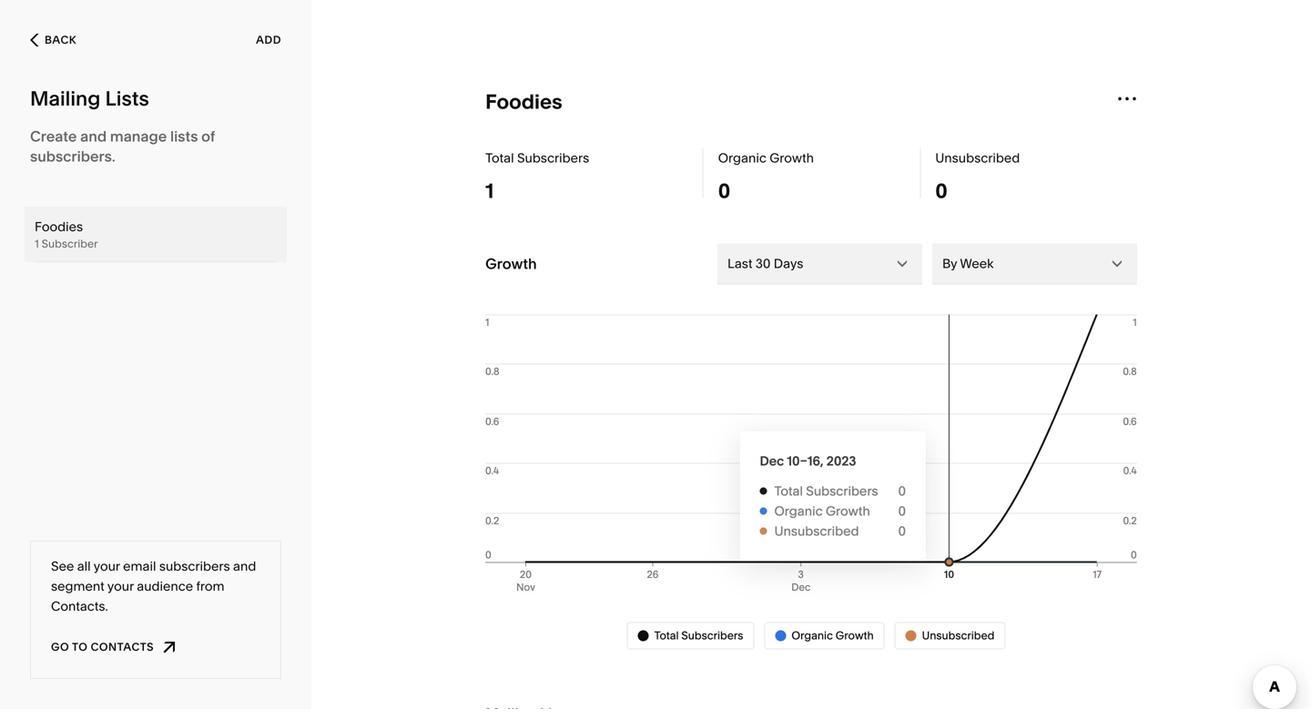 Task type: locate. For each thing, give the bounding box(es) containing it.
1 vertical spatial subscribers
[[806, 483, 878, 499]]

1 horizontal spatial unsubscribed
[[935, 150, 1020, 166]]

1 horizontal spatial organic
[[774, 503, 823, 519]]

unsubscribed
[[935, 150, 1020, 166], [774, 523, 859, 539]]

1 vertical spatial total subscribers
[[774, 483, 878, 499]]

of
[[201, 127, 215, 145]]

0 horizontal spatial and
[[80, 127, 107, 145]]

and right subscribers
[[233, 559, 256, 574]]

go
[[51, 641, 69, 654]]

0 vertical spatial foodies
[[485, 89, 562, 114]]

last
[[728, 256, 753, 271]]

and
[[80, 127, 107, 145], [233, 559, 256, 574]]

days
[[774, 256, 803, 271]]

add button
[[256, 24, 281, 56]]

1 inside foodies 1 subscriber
[[35, 237, 39, 250]]

foodies inside foodies 1 subscriber
[[35, 219, 83, 234]]

1 vertical spatial foodies
[[35, 219, 83, 234]]

1 vertical spatial growth
[[485, 255, 537, 273]]

your down email
[[107, 579, 134, 594]]

total
[[485, 150, 514, 166], [774, 483, 803, 499]]

1 horizontal spatial and
[[233, 559, 256, 574]]

1 vertical spatial and
[[233, 559, 256, 574]]

subscribers
[[517, 150, 589, 166], [806, 483, 878, 499]]

0 horizontal spatial 1
[[35, 237, 39, 250]]

2 horizontal spatial growth
[[826, 503, 870, 519]]

back button
[[25, 20, 82, 60]]

0 vertical spatial unsubscribed
[[935, 150, 1020, 166]]

1
[[485, 178, 494, 203], [35, 237, 39, 250]]

0 horizontal spatial organic
[[718, 150, 766, 166]]

1 horizontal spatial total subscribers
[[774, 483, 878, 499]]

0 vertical spatial your
[[94, 559, 120, 574]]

go to contacts
[[51, 641, 154, 654]]

and inside the see all your email subscribers and segment your audience from contacts.
[[233, 559, 256, 574]]

0
[[718, 178, 730, 203], [935, 178, 948, 203], [898, 483, 906, 499], [898, 503, 906, 519], [898, 523, 906, 539]]

back
[[45, 33, 77, 46]]

0 horizontal spatial growth
[[485, 255, 537, 273]]

contacts
[[91, 641, 154, 654]]

organic
[[718, 150, 766, 166], [774, 503, 823, 519]]

0 horizontal spatial total
[[485, 150, 514, 166]]

by
[[942, 256, 957, 271]]

subscribers.
[[30, 147, 115, 165]]

1 horizontal spatial total
[[774, 483, 803, 499]]

0 horizontal spatial foodies
[[35, 219, 83, 234]]

growth
[[770, 150, 814, 166], [485, 255, 537, 273], [826, 503, 870, 519]]

0 horizontal spatial total subscribers
[[485, 150, 589, 166]]

segment
[[51, 579, 105, 594]]

mailing
[[30, 86, 100, 111]]

audience
[[137, 579, 193, 594]]

foodies 1 subscriber
[[35, 219, 98, 250]]

and inside create and manage lists of subscribers.
[[80, 127, 107, 145]]

0 vertical spatial 1
[[485, 178, 494, 203]]

0 vertical spatial subscribers
[[517, 150, 589, 166]]

week
[[960, 256, 994, 271]]

last 30 days button
[[717, 244, 922, 284]]

your
[[94, 559, 120, 574], [107, 579, 134, 594]]

and up subscribers.
[[80, 127, 107, 145]]

0 horizontal spatial unsubscribed
[[774, 523, 859, 539]]

0 for organic growth
[[898, 503, 906, 519]]

0 vertical spatial organic
[[718, 150, 766, 166]]

1 vertical spatial unsubscribed
[[774, 523, 859, 539]]

0 for total subscribers
[[898, 483, 906, 499]]

1 horizontal spatial foodies
[[485, 89, 562, 114]]

0 vertical spatial organic growth
[[718, 150, 814, 166]]

organic growth
[[718, 150, 814, 166], [774, 503, 870, 519]]

your right all
[[94, 559, 120, 574]]

0 vertical spatial and
[[80, 127, 107, 145]]

0 horizontal spatial subscribers
[[517, 150, 589, 166]]

0 vertical spatial growth
[[770, 150, 814, 166]]

1 vertical spatial 1
[[35, 237, 39, 250]]

lists
[[170, 127, 198, 145]]

lists
[[105, 86, 149, 111]]

total subscribers
[[485, 150, 589, 166], [774, 483, 878, 499]]

foodies
[[485, 89, 562, 114], [35, 219, 83, 234]]



Task type: vqa. For each thing, say whether or not it's contained in the screenshot.
the bottom your
yes



Task type: describe. For each thing, give the bounding box(es) containing it.
1 vertical spatial organic growth
[[774, 503, 870, 519]]

0 vertical spatial total subscribers
[[485, 150, 589, 166]]

1 horizontal spatial growth
[[770, 150, 814, 166]]

last 30 days
[[728, 256, 803, 271]]

by week
[[942, 256, 994, 271]]

30
[[756, 256, 771, 271]]

foodies for foodies 1 subscriber
[[35, 219, 83, 234]]

to
[[72, 641, 88, 654]]

see
[[51, 559, 74, 574]]

0 vertical spatial total
[[485, 150, 514, 166]]

create
[[30, 127, 77, 145]]

1 vertical spatial total
[[774, 483, 803, 499]]

see all your email subscribers and segment your audience from contacts.
[[51, 559, 256, 614]]

2 vertical spatial growth
[[826, 503, 870, 519]]

dec
[[760, 453, 784, 469]]

foodies for foodies
[[485, 89, 562, 114]]

1 horizontal spatial subscribers
[[806, 483, 878, 499]]

10–16,
[[787, 453, 824, 469]]

dec 10–16, 2023
[[760, 453, 856, 469]]

0 for unsubscribed
[[898, 523, 906, 539]]

go to contacts link
[[51, 631, 154, 664]]

create and manage lists of subscribers.
[[30, 127, 215, 165]]

add
[[256, 33, 281, 46]]

all
[[77, 559, 91, 574]]

email
[[123, 559, 156, 574]]

subscriber
[[42, 237, 98, 250]]

subscribers
[[159, 559, 230, 574]]

by week button
[[932, 244, 1137, 284]]

1 vertical spatial organic
[[774, 503, 823, 519]]

contacts.
[[51, 599, 108, 614]]

2023
[[827, 453, 856, 469]]

manage
[[110, 127, 167, 145]]

1 horizontal spatial 1
[[485, 178, 494, 203]]

from
[[196, 579, 224, 594]]

mailing lists
[[30, 86, 149, 111]]

1 vertical spatial your
[[107, 579, 134, 594]]



